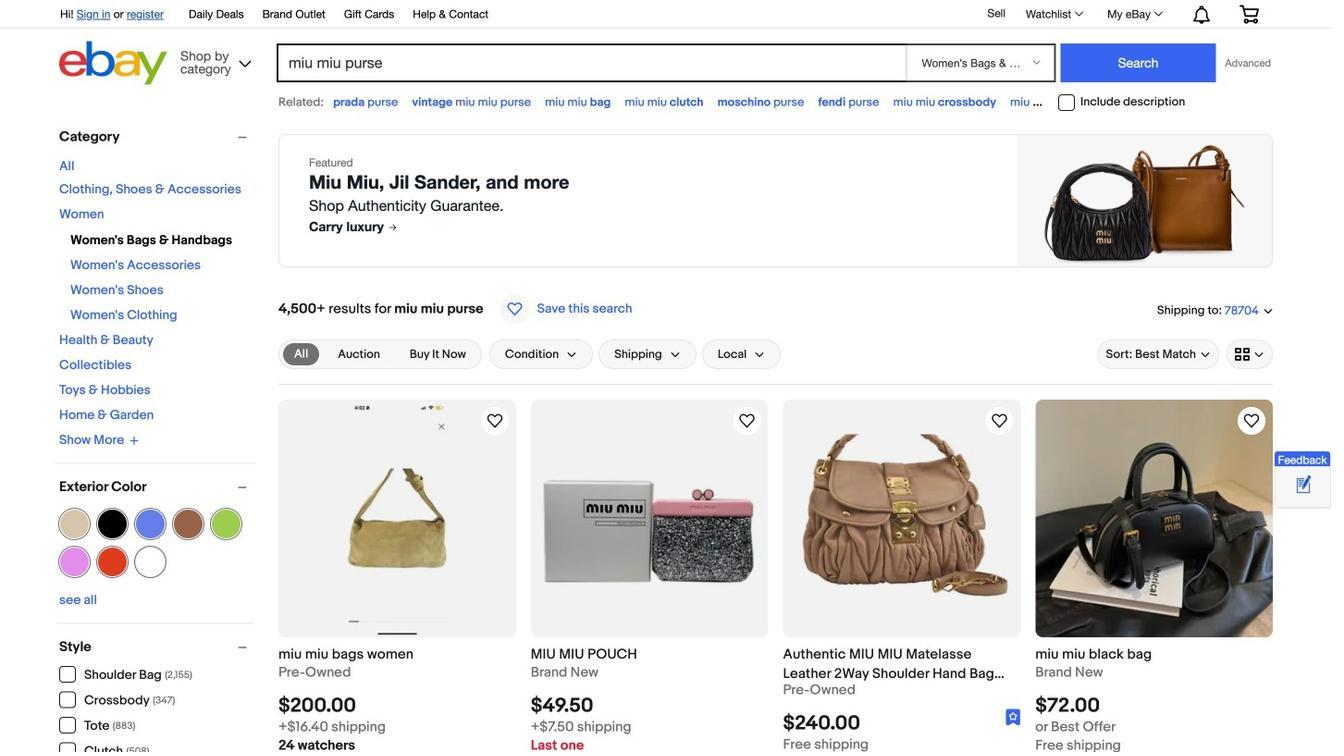 Task type: locate. For each thing, give the bounding box(es) containing it.
4 heading from the left
[[1035, 646, 1152, 663]]

heading
[[278, 646, 414, 663], [531, 646, 637, 663], [783, 646, 1005, 701], [1035, 646, 1152, 663]]

1 heading from the left
[[278, 646, 414, 663]]

None submit
[[1061, 43, 1216, 82]]

2 heading from the left
[[531, 646, 637, 663]]

Search for anything text field
[[279, 45, 902, 80]]

banner
[[50, 0, 1273, 90]]

heading for 'miu miu black bag' image
[[1035, 646, 1152, 663]]

miu miu black bag image
[[1035, 400, 1273, 637]]

authentic miu miu matelasse leather 2way shoulder hand bag purse beige 0976i image
[[783, 434, 1021, 602]]

miu miu pouch image
[[531, 418, 768, 619]]

3 heading from the left
[[783, 646, 1005, 701]]

your shopping cart image
[[1239, 5, 1260, 23]]

miu miu bags women image
[[342, 400, 452, 637]]

region
[[278, 134, 1273, 267]]

main content
[[271, 119, 1280, 752]]

my ebay image
[[1154, 12, 1163, 16]]



Task type: vqa. For each thing, say whether or not it's contained in the screenshot.
Breast
no



Task type: describe. For each thing, give the bounding box(es) containing it.
heading for miu miu pouch image
[[531, 646, 637, 663]]

account navigation
[[50, 0, 1273, 29]]

watchlist image
[[1075, 12, 1083, 16]]

save this search miu miu purse search image
[[500, 294, 530, 324]]

watch authentic miu miu matelasse leather 2way shoulder hand bag purse beige 0976i image
[[988, 410, 1010, 432]]

heading for the miu miu bags women image
[[278, 646, 414, 663]]

heading for authentic miu miu matelasse leather 2way shoulder hand bag purse beige 0976i image
[[783, 646, 1005, 701]]

watch miu miu pouch image
[[736, 410, 758, 432]]

watch miu miu black bag image
[[1241, 410, 1263, 432]]

All selected text field
[[294, 346, 308, 363]]

watch miu miu bags women image
[[484, 410, 506, 432]]

listing options selector. gallery view selected. image
[[1235, 347, 1265, 362]]



